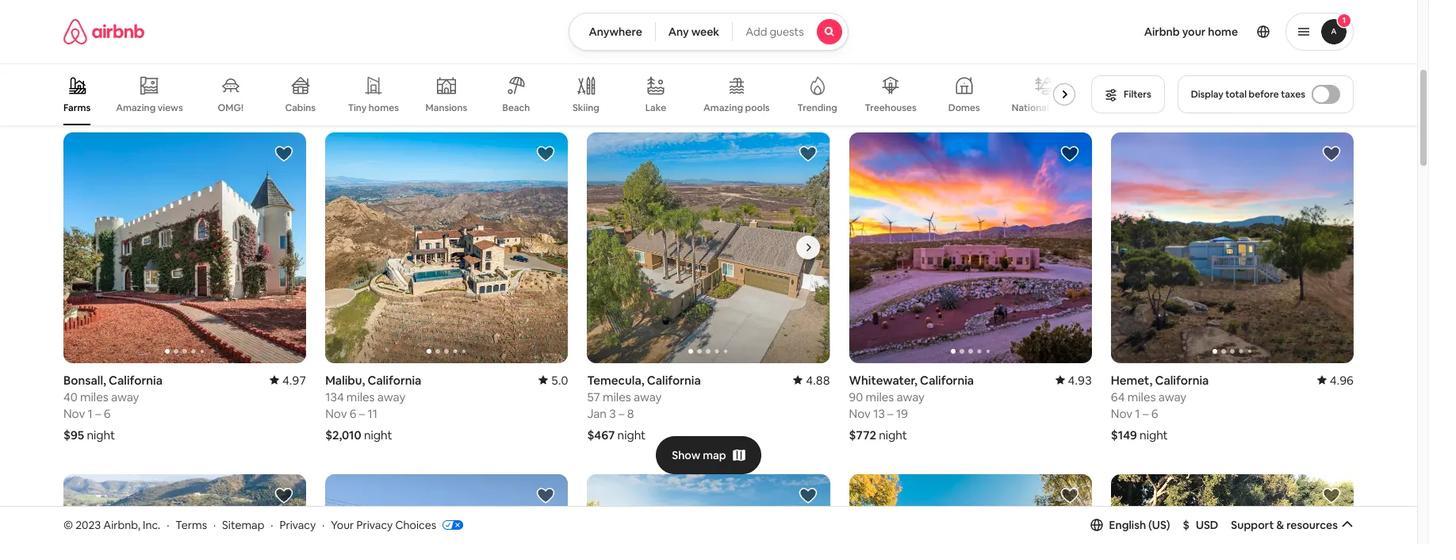 Task type: describe. For each thing, give the bounding box(es) containing it.
terms link
[[176, 518, 207, 532]]

– for temecula, california 57 miles away nov 19 – 24 night
[[888, 64, 894, 79]]

amazing pools
[[703, 102, 770, 114]]

6 inside nov 6 – 12 $1,217 night
[[1135, 64, 1142, 79]]

134
[[325, 389, 344, 404]]

add to wishlist: hemet, california image
[[1322, 144, 1341, 163]]

california for hemet, california 64 miles away nov 1 – 6 $149 night
[[1155, 373, 1209, 388]]

palms,
[[1169, 31, 1206, 46]]

2023
[[76, 518, 101, 532]]

– inside nov 6 – 12 $1,217 night
[[1145, 64, 1151, 79]]

away for bonsall, california 40 miles away nov 1 – 6 $95 night
[[111, 389, 139, 404]]

nov for temecula, california 57 miles away nov 19 – 24 night
[[849, 64, 871, 79]]

1 privacy from the left
[[279, 518, 316, 532]]

– for malibu, california 134 miles away nov 6 – 11 $2,010 night
[[359, 406, 365, 421]]

miles for temecula, california 57 miles away nov 19 – 24 night
[[865, 47, 893, 63]]

away for malibu, california 134 miles away nov 6 – 11 $2,010 night
[[377, 389, 405, 404]]

3 inside temecula, california 56 miles away nov 28 – dec 3 $588
[[661, 64, 668, 79]]

night inside joshua tree, california 118 miles away nov 15 – 20 $207 night
[[93, 86, 122, 101]]

airbnb,
[[103, 518, 140, 532]]

away for hemet, california 64 miles away nov 1 – 6 $149 night
[[1158, 389, 1187, 404]]

joshua
[[63, 31, 103, 46]]

choices
[[395, 518, 436, 532]]

9
[[368, 64, 375, 79]]

cabins
[[285, 102, 316, 114]]

amazing views
[[116, 101, 183, 114]]

english (us) button
[[1090, 518, 1170, 532]]

&
[[1276, 518, 1284, 532]]

support & resources button
[[1231, 518, 1354, 532]]

trending
[[797, 102, 837, 114]]

map
[[703, 448, 726, 462]]

3 inside temecula, california 57 miles away jan 3 – 8 $467 night
[[609, 406, 616, 421]]

taxes
[[1281, 88, 1305, 101]]

national
[[1012, 101, 1049, 114]]

0 horizontal spatial 4.97
[[282, 373, 306, 388]]

miles for temecula, california 57 miles away jan 3 – 8 $467 night
[[603, 389, 631, 404]]

nov 6 – 12 $1,217 night
[[1111, 64, 1176, 101]]

display total before taxes button
[[1177, 75, 1354, 113]]

thousand
[[1111, 31, 1166, 46]]

miles for hemet, california 64 miles away nov 1 – 6 $149 night
[[1128, 389, 1156, 404]]

night inside temecula, california 57 miles away jan 3 – 8 $467 night
[[617, 427, 646, 442]]

guests
[[770, 25, 804, 39]]

inc.
[[143, 518, 160, 532]]

california for temecula, california 57 miles away nov 19 – 24 night
[[909, 31, 963, 46]]

california for malibu, california 134 miles away nov 6 – 11 $2,010 night
[[368, 373, 421, 388]]

5.0 out of 5 average rating image
[[539, 373, 568, 388]]

temecula, california 57 miles away jan 3 – 8 $467 night
[[587, 373, 701, 442]]

(us)
[[1148, 518, 1170, 532]]

4.96
[[1330, 373, 1354, 388]]

total
[[1226, 88, 1247, 101]]

1 · from the left
[[167, 518, 169, 532]]

11
[[368, 406, 378, 421]]

– for whitewater, california 90 miles away nov 13 – 19 $772 night
[[888, 406, 893, 421]]

malibu, california 134 miles away nov 6 – 11 $2,010 night
[[325, 373, 421, 442]]

24
[[896, 64, 910, 79]]

nov inside nov 4 – 9 night
[[325, 64, 347, 79]]

nov inside joshua tree, california 118 miles away nov 15 – 20 $207 night
[[63, 64, 85, 79]]

home
[[1208, 25, 1238, 39]]

$467
[[587, 427, 615, 442]]

filters button
[[1091, 75, 1165, 113]]

$1,217
[[1111, 86, 1145, 101]]

– for hemet, california 64 miles away nov 1 – 6 $149 night
[[1143, 406, 1149, 421]]

1 inside dropdown button
[[1343, 15, 1346, 25]]

13
[[873, 406, 885, 421]]

treehouses
[[865, 102, 917, 114]]

add
[[746, 25, 767, 39]]

beach
[[502, 102, 530, 114]]

support & resources
[[1231, 518, 1338, 532]]

group containing amazing views
[[63, 63, 1082, 125]]

90
[[849, 389, 863, 404]]

pools
[[745, 102, 770, 114]]

6 inside bonsall, california 40 miles away nov 1 – 6 $95 night
[[104, 406, 111, 421]]

temecula, for 19
[[849, 31, 906, 46]]

nov for hemet, california 64 miles away nov 1 – 6 $149 night
[[1111, 406, 1133, 421]]

40
[[63, 389, 78, 404]]

hemet,
[[1111, 373, 1153, 388]]

miles for malibu, california 134 miles away nov 6 – 11 $2,010 night
[[346, 389, 375, 404]]

california for whitewater, california 90 miles away nov 13 – 19 $772 night
[[920, 373, 974, 388]]

usd
[[1196, 518, 1218, 532]]

profile element
[[867, 0, 1354, 63]]

your privacy choices
[[331, 518, 436, 532]]

0 horizontal spatial 4.97 out of 5 average rating image
[[270, 373, 306, 388]]

add guests
[[746, 25, 804, 39]]

your
[[331, 518, 354, 532]]

anywhere
[[589, 25, 642, 39]]

malibu,
[[325, 373, 365, 388]]

nov for malibu, california 134 miles away nov 6 – 11 $2,010 night
[[325, 406, 347, 421]]

any week button
[[655, 13, 733, 51]]

28
[[611, 64, 625, 79]]

– for bonsall, california 40 miles away nov 1 – 6 $95 night
[[95, 406, 101, 421]]

8
[[627, 406, 634, 421]]

add to wishlist: bonsall, california image
[[275, 144, 294, 163]]

terms · sitemap · privacy ·
[[176, 518, 325, 532]]

any
[[668, 25, 689, 39]]

3 · from the left
[[271, 518, 273, 532]]

4.96 out of 5 average rating image
[[1317, 373, 1354, 388]]

filters
[[1124, 88, 1151, 101]]

privacy link
[[279, 518, 316, 532]]

omg!
[[218, 102, 243, 114]]

night inside hemet, california 64 miles away nov 1 – 6 $149 night
[[1140, 427, 1168, 442]]

6 inside hemet, california 64 miles away nov 1 – 6 $149 night
[[1151, 406, 1158, 421]]

add guests button
[[732, 13, 848, 51]]

night inside temecula, california 57 miles away nov 19 – 24 night
[[879, 86, 908, 101]]

add to wishlist: carpinteria, california image
[[1322, 486, 1341, 505]]

jan
[[587, 406, 607, 421]]

display
[[1191, 88, 1224, 101]]

away for temecula, california 56 miles away nov 28 – dec 3 $588
[[634, 47, 662, 63]]

$
[[1183, 518, 1190, 532]]

your privacy choices link
[[331, 518, 463, 533]]

4
[[350, 64, 356, 79]]

parks
[[1051, 101, 1076, 114]]



Task type: vqa. For each thing, say whether or not it's contained in the screenshot.
APPROACH HOSTING WITH OPENNESS, CURIOSITY, AND AN INTEREST IN IMPROVEMENT.
no



Task type: locate. For each thing, give the bounding box(es) containing it.
privacy down add to wishlist: san marcos, california image
[[279, 518, 316, 532]]

support
[[1231, 518, 1274, 532]]

· left your
[[322, 518, 325, 532]]

night inside whitewater, california 90 miles away nov 13 – 19 $772 night
[[879, 427, 907, 442]]

4.97 out of 5 average rating image left malibu,
[[270, 373, 306, 388]]

– inside bonsall, california 40 miles away nov 1 – 6 $95 night
[[95, 406, 101, 421]]

away up 'dec'
[[634, 47, 662, 63]]

1 horizontal spatial 4.97
[[544, 31, 568, 46]]

away inside whitewater, california 90 miles away nov 13 – 19 $772 night
[[897, 389, 925, 404]]

57 for nov
[[849, 47, 862, 63]]

nov down 64
[[1111, 406, 1133, 421]]

add to wishlist: san marcos, california image
[[275, 486, 294, 505]]

miles up 28
[[603, 47, 632, 63]]

resources
[[1286, 518, 1338, 532]]

your
[[1182, 25, 1206, 39]]

california for bonsall, california 40 miles away nov 1 – 6 $95 night
[[109, 373, 163, 388]]

away inside hemet, california 64 miles away nov 1 – 6 $149 night
[[1158, 389, 1187, 404]]

0 vertical spatial 4.97 out of 5 average rating image
[[531, 31, 568, 46]]

california inside malibu, california 134 miles away nov 6 – 11 $2,010 night
[[368, 373, 421, 388]]

nov for bonsall, california 40 miles away nov 1 – 6 $95 night
[[63, 406, 85, 421]]

miles for bonsall, california 40 miles away nov 1 – 6 $95 night
[[80, 389, 108, 404]]

– left 8
[[619, 406, 625, 421]]

california inside joshua tree, california 118 miles away nov 15 – 20 $207 night
[[137, 31, 190, 46]]

miles inside temecula, california 57 miles away jan 3 – 8 $467 night
[[603, 389, 631, 404]]

nov inside bonsall, california 40 miles away nov 1 – 6 $95 night
[[63, 406, 85, 421]]

anywhere button
[[569, 13, 656, 51]]

1 button
[[1286, 13, 1354, 51]]

None search field
[[569, 13, 848, 51]]

nov inside temecula, california 57 miles away nov 19 – 24 night
[[849, 64, 871, 79]]

tiny homes
[[348, 102, 399, 114]]

night right $149
[[1140, 427, 1168, 442]]

3 right 'dec'
[[661, 64, 668, 79]]

6 left 11
[[350, 406, 356, 421]]

english
[[1109, 518, 1146, 532]]

1 horizontal spatial 19
[[896, 406, 908, 421]]

miles down "bonsall,"
[[80, 389, 108, 404]]

4.97 out of 5 average rating image
[[531, 31, 568, 46], [270, 373, 306, 388]]

0 vertical spatial 4.97
[[544, 31, 568, 46]]

– left 12
[[1145, 64, 1151, 79]]

4.98
[[806, 31, 830, 46]]

domes
[[948, 102, 980, 114]]

56
[[587, 47, 601, 63]]

1 for bonsall, california
[[88, 406, 93, 421]]

farms
[[63, 102, 91, 114]]

tiny
[[348, 102, 367, 114]]

airbnb your home link
[[1135, 15, 1248, 48]]

joshua tree, california 118 miles away nov 15 – 20 $207 night
[[63, 31, 190, 101]]

california inside hemet, california 64 miles away nov 1 – 6 $149 night
[[1155, 373, 1209, 388]]

1 vertical spatial 4.97 out of 5 average rating image
[[270, 373, 306, 388]]

temecula, inside temecula, california 57 miles away jan 3 – 8 $467 night
[[587, 373, 644, 388]]

california inside bonsall, california 40 miles away nov 1 – 6 $95 night
[[109, 373, 163, 388]]

temecula, for 3
[[587, 373, 644, 388]]

–
[[102, 64, 108, 79], [359, 64, 365, 79], [628, 64, 634, 79], [888, 64, 894, 79], [1145, 64, 1151, 79], [95, 406, 101, 421], [359, 406, 365, 421], [619, 406, 625, 421], [888, 406, 893, 421], [1143, 406, 1149, 421]]

1 horizontal spatial 57
[[849, 47, 862, 63]]

amazing for amazing views
[[116, 101, 156, 114]]

· right 'terms' "link"
[[213, 518, 216, 532]]

4.88
[[806, 373, 830, 388]]

privacy
[[279, 518, 316, 532], [356, 518, 393, 532]]

6 left 12
[[1135, 64, 1142, 79]]

california inside temecula, california 57 miles away jan 3 – 8 $467 night
[[647, 373, 701, 388]]

4.97 left anywhere button
[[544, 31, 568, 46]]

away for whitewater, california 90 miles away nov 13 – 19 $772 night
[[897, 389, 925, 404]]

3
[[661, 64, 668, 79], [609, 406, 616, 421]]

· left 'privacy' link
[[271, 518, 273, 532]]

19 right 13 in the bottom of the page
[[896, 406, 908, 421]]

5.0
[[551, 373, 568, 388]]

0 horizontal spatial amazing
[[116, 101, 156, 114]]

california
[[137, 31, 190, 46], [647, 31, 701, 46], [909, 31, 963, 46], [1208, 31, 1262, 46], [109, 373, 163, 388], [368, 373, 421, 388], [647, 373, 701, 388], [920, 373, 974, 388], [1155, 373, 1209, 388]]

4.89 out of 5 average rating image
[[1317, 31, 1354, 46]]

– left 11
[[359, 406, 365, 421]]

miles up 13 in the bottom of the page
[[866, 389, 894, 404]]

homes
[[369, 102, 399, 114]]

nov left 4
[[325, 64, 347, 79]]

2 privacy from the left
[[356, 518, 393, 532]]

night inside nov 6 – 12 $1,217 night
[[1147, 86, 1176, 101]]

– inside hemet, california 64 miles away nov 1 – 6 $149 night
[[1143, 406, 1149, 421]]

english (us)
[[1109, 518, 1170, 532]]

57 for jan
[[587, 389, 600, 404]]

night down 11
[[364, 427, 392, 442]]

nov 4 – 9 night
[[325, 64, 382, 101]]

away up 11
[[377, 389, 405, 404]]

nov left 24
[[849, 64, 871, 79]]

15
[[88, 64, 99, 79]]

temecula, up 8
[[587, 373, 644, 388]]

2 · from the left
[[213, 518, 216, 532]]

sitemap
[[222, 518, 264, 532]]

add to wishlist: aguanga, california image
[[536, 486, 555, 505]]

temecula, inside temecula, california 57 miles away nov 19 – 24 night
[[849, 31, 906, 46]]

1 inside hemet, california 64 miles away nov 1 – 6 $149 night
[[1135, 406, 1140, 421]]

miles up the "treehouses"
[[865, 47, 893, 63]]

nov
[[63, 64, 85, 79], [325, 64, 347, 79], [587, 64, 609, 79], [849, 64, 871, 79], [1111, 64, 1133, 79], [63, 406, 85, 421], [325, 406, 347, 421], [849, 406, 871, 421], [1111, 406, 1133, 421]]

nov for temecula, california 56 miles away nov 28 – dec 3 $588
[[587, 64, 609, 79]]

nov up $1,217
[[1111, 64, 1133, 79]]

thousand palms, california
[[1111, 31, 1262, 46]]

night down 13 in the bottom of the page
[[879, 427, 907, 442]]

6 down "bonsall,"
[[104, 406, 111, 421]]

4.97 left malibu,
[[282, 373, 306, 388]]

sitemap link
[[222, 518, 264, 532]]

1 down "bonsall,"
[[88, 406, 93, 421]]

night down 20
[[93, 86, 122, 101]]

1 vertical spatial 19
[[896, 406, 908, 421]]

0 horizontal spatial 19
[[873, 64, 885, 79]]

california for temecula, california 56 miles away nov 28 – dec 3 $588
[[647, 31, 701, 46]]

add to wishlist: temecula, california image
[[1060, 486, 1079, 505]]

add to wishlist: whitewater, california image
[[1060, 144, 1079, 163]]

none search field containing anywhere
[[569, 13, 848, 51]]

nov inside hemet, california 64 miles away nov 1 – 6 $149 night
[[1111, 406, 1133, 421]]

$2,010
[[325, 427, 361, 442]]

– inside temecula, california 57 miles away nov 19 – 24 night
[[888, 64, 894, 79]]

night down 12
[[1147, 86, 1176, 101]]

nov down 56
[[587, 64, 609, 79]]

– left 9
[[359, 64, 365, 79]]

away for temecula, california 57 miles away nov 19 – 24 night
[[896, 47, 924, 63]]

skiing
[[573, 102, 599, 114]]

away up 24
[[896, 47, 924, 63]]

– right 13 in the bottom of the page
[[888, 406, 893, 421]]

away for temecula, california 57 miles away jan 3 – 8 $467 night
[[634, 389, 662, 404]]

19 left 24
[[873, 64, 885, 79]]

miles inside hemet, california 64 miles away nov 1 – 6 $149 night
[[1128, 389, 1156, 404]]

– right 15
[[102, 64, 108, 79]]

57 inside temecula, california 57 miles away nov 19 – 24 night
[[849, 47, 862, 63]]

away inside temecula, california 57 miles away jan 3 – 8 $467 night
[[634, 389, 662, 404]]

hemet, california 64 miles away nov 1 – 6 $149 night
[[1111, 373, 1209, 442]]

miles inside bonsall, california 40 miles away nov 1 – 6 $95 night
[[80, 389, 108, 404]]

night inside nov 4 – 9 night
[[354, 86, 382, 101]]

4 · from the left
[[322, 518, 325, 532]]

4.97 out of 5 average rating image left anywhere button
[[531, 31, 568, 46]]

miles for whitewater, california 90 miles away nov 13 – 19 $772 night
[[866, 389, 894, 404]]

nov inside malibu, california 134 miles away nov 6 – 11 $2,010 night
[[325, 406, 347, 421]]

– down hemet, in the right of the page
[[1143, 406, 1149, 421]]

– right 28
[[628, 64, 634, 79]]

1 vertical spatial 3
[[609, 406, 616, 421]]

amazing left pools
[[703, 102, 743, 114]]

night up the "treehouses"
[[879, 86, 908, 101]]

night down 8
[[617, 427, 646, 442]]

19 inside whitewater, california 90 miles away nov 13 – 19 $772 night
[[896, 406, 908, 421]]

nov down 90
[[849, 406, 871, 421]]

miles inside temecula, california 57 miles away nov 19 – 24 night
[[865, 47, 893, 63]]

california for temecula, california 57 miles away jan 3 – 8 $467 night
[[647, 373, 701, 388]]

add to wishlist: solvang, california image
[[798, 486, 817, 505]]

0 horizontal spatial 57
[[587, 389, 600, 404]]

3 right jan
[[609, 406, 616, 421]]

0 vertical spatial 57
[[849, 47, 862, 63]]

1 vertical spatial 57
[[587, 389, 600, 404]]

temecula, up 24
[[849, 31, 906, 46]]

away inside malibu, california 134 miles away nov 6 – 11 $2,010 night
[[377, 389, 405, 404]]

away right 40
[[111, 389, 139, 404]]

© 2023 airbnb, inc. ·
[[63, 518, 169, 532]]

group
[[63, 63, 1082, 125], [63, 132, 306, 363], [325, 132, 811, 363], [587, 132, 1073, 363], [849, 132, 1092, 363], [1111, 132, 1354, 363], [63, 474, 306, 544], [325, 474, 568, 544], [587, 474, 830, 544], [849, 474, 1092, 544], [1111, 474, 1354, 544]]

$95
[[63, 427, 84, 442]]

add to wishlist: malibu, california image
[[536, 144, 555, 163]]

add to wishlist: temecula, california image
[[798, 144, 817, 163]]

1
[[1343, 15, 1346, 25], [88, 406, 93, 421], [1135, 406, 1140, 421]]

– inside malibu, california 134 miles away nov 6 – 11 $2,010 night
[[359, 406, 365, 421]]

1 up the 4.89
[[1343, 15, 1346, 25]]

miles inside malibu, california 134 miles away nov 6 – 11 $2,010 night
[[346, 389, 375, 404]]

miles up 15
[[83, 47, 111, 63]]

nov inside nov 6 – 12 $1,217 night
[[1111, 64, 1133, 79]]

national parks
[[1012, 101, 1076, 114]]

0 vertical spatial 19
[[873, 64, 885, 79]]

whitewater, california 90 miles away nov 13 – 19 $772 night
[[849, 373, 974, 442]]

temecula, california 56 miles away nov 28 – dec 3 $588
[[587, 31, 701, 101]]

night right the $95
[[87, 427, 115, 442]]

away up 8
[[634, 389, 662, 404]]

away down whitewater,
[[897, 389, 925, 404]]

4.93
[[1068, 373, 1092, 388]]

– inside temecula, california 56 miles away nov 28 – dec 3 $588
[[628, 64, 634, 79]]

4.88 out of 5 average rating image
[[793, 373, 830, 388]]

0 vertical spatial 3
[[661, 64, 668, 79]]

miles inside whitewater, california 90 miles away nov 13 – 19 $772 night
[[866, 389, 894, 404]]

away inside temecula, california 56 miles away nov 28 – dec 3 $588
[[634, 47, 662, 63]]

away inside joshua tree, california 118 miles away nov 15 – 20 $207 night
[[114, 47, 142, 63]]

1 horizontal spatial 1
[[1135, 406, 1140, 421]]

bonsall,
[[63, 373, 106, 388]]

1 vertical spatial 4.97
[[282, 373, 306, 388]]

night inside bonsall, california 40 miles away nov 1 – 6 $95 night
[[87, 427, 115, 442]]

– for temecula, california 57 miles away jan 3 – 8 $467 night
[[619, 406, 625, 421]]

118
[[63, 47, 80, 63]]

nov down 134
[[325, 406, 347, 421]]

2 horizontal spatial 1
[[1343, 15, 1346, 25]]

temecula, inside temecula, california 56 miles away nov 28 – dec 3 $588
[[587, 31, 644, 46]]

0 horizontal spatial 3
[[609, 406, 616, 421]]

19 inside temecula, california 57 miles away nov 19 – 24 night
[[873, 64, 885, 79]]

4.89
[[1330, 31, 1354, 46]]

night up the tiny homes
[[354, 86, 382, 101]]

57 inside temecula, california 57 miles away jan 3 – 8 $467 night
[[587, 389, 600, 404]]

1 up $149
[[1135, 406, 1140, 421]]

· right "inc."
[[167, 518, 169, 532]]

– left 24
[[888, 64, 894, 79]]

dec
[[636, 64, 658, 79]]

– down "bonsall,"
[[95, 406, 101, 421]]

amazing for amazing pools
[[703, 102, 743, 114]]

– inside nov 4 – 9 night
[[359, 64, 365, 79]]

views
[[158, 101, 183, 114]]

6 inside malibu, california 134 miles away nov 6 – 11 $2,010 night
[[350, 406, 356, 421]]

1 horizontal spatial amazing
[[703, 102, 743, 114]]

1 inside bonsall, california 40 miles away nov 1 – 6 $95 night
[[88, 406, 93, 421]]

amazing left views
[[116, 101, 156, 114]]

miles inside joshua tree, california 118 miles away nov 15 – 20 $207 night
[[83, 47, 111, 63]]

miles up 8
[[603, 389, 631, 404]]

california inside temecula, california 57 miles away nov 19 – 24 night
[[909, 31, 963, 46]]

california inside whitewater, california 90 miles away nov 13 – 19 $772 night
[[920, 373, 974, 388]]

0 horizontal spatial privacy
[[279, 518, 316, 532]]

1 horizontal spatial 4.97 out of 5 average rating image
[[531, 31, 568, 46]]

– for temecula, california 56 miles away nov 28 – dec 3 $588
[[628, 64, 634, 79]]

lake
[[645, 102, 666, 114]]

miles for temecula, california 56 miles away nov 28 – dec 3 $588
[[603, 47, 632, 63]]

airbnb your home
[[1144, 25, 1238, 39]]

$772
[[849, 427, 876, 442]]

show
[[672, 448, 701, 462]]

tree,
[[106, 31, 134, 46]]

temecula, up 56
[[587, 31, 644, 46]]

nov inside temecula, california 56 miles away nov 28 – dec 3 $588
[[587, 64, 609, 79]]

4.93 out of 5 average rating image
[[1055, 373, 1092, 388]]

night inside malibu, california 134 miles away nov 6 – 11 $2,010 night
[[364, 427, 392, 442]]

1 horizontal spatial privacy
[[356, 518, 393, 532]]

– inside joshua tree, california 118 miles away nov 15 – 20 $207 night
[[102, 64, 108, 79]]

nov inside whitewater, california 90 miles away nov 13 – 19 $772 night
[[849, 406, 871, 421]]

0 horizontal spatial 1
[[88, 406, 93, 421]]

20
[[110, 64, 124, 79]]

any week
[[668, 25, 719, 39]]

4.98 out of 5 average rating image
[[793, 31, 830, 46]]

6 down hemet, in the right of the page
[[1151, 406, 1158, 421]]

away down tree,
[[114, 47, 142, 63]]

nov for whitewater, california 90 miles away nov 13 – 19 $772 night
[[849, 406, 871, 421]]

away inside bonsall, california 40 miles away nov 1 – 6 $95 night
[[111, 389, 139, 404]]

bonsall, california 40 miles away nov 1 – 6 $95 night
[[63, 373, 163, 442]]

privacy right your
[[356, 518, 393, 532]]

nov down 40
[[63, 406, 85, 421]]

temecula, california 57 miles away nov 19 – 24 night
[[849, 31, 963, 101]]

$149
[[1111, 427, 1137, 442]]

miles down hemet, in the right of the page
[[1128, 389, 1156, 404]]

away right 64
[[1158, 389, 1187, 404]]

miles up 11
[[346, 389, 375, 404]]

terms
[[176, 518, 207, 532]]

$588
[[587, 86, 615, 101]]

©
[[63, 518, 73, 532]]

temecula, for 28
[[587, 31, 644, 46]]

temecula,
[[587, 31, 644, 46], [849, 31, 906, 46], [587, 373, 644, 388]]

california inside temecula, california 56 miles away nov 28 – dec 3 $588
[[647, 31, 701, 46]]

airbnb
[[1144, 25, 1180, 39]]

away inside temecula, california 57 miles away nov 19 – 24 night
[[896, 47, 924, 63]]

miles inside temecula, california 56 miles away nov 28 – dec 3 $588
[[603, 47, 632, 63]]

57
[[849, 47, 862, 63], [587, 389, 600, 404]]

amazing
[[116, 101, 156, 114], [703, 102, 743, 114]]

before
[[1249, 88, 1279, 101]]

night
[[93, 86, 122, 101], [354, 86, 382, 101], [879, 86, 908, 101], [1147, 86, 1176, 101], [87, 427, 115, 442], [364, 427, 392, 442], [617, 427, 646, 442], [879, 427, 907, 442], [1140, 427, 1168, 442]]

1 for hemet, california
[[1135, 406, 1140, 421]]

nov down 118
[[63, 64, 85, 79]]

mansions
[[426, 102, 467, 114]]

show map button
[[656, 436, 761, 474]]

– inside whitewater, california 90 miles away nov 13 – 19 $772 night
[[888, 406, 893, 421]]

1 horizontal spatial 3
[[661, 64, 668, 79]]

– inside temecula, california 57 miles away jan 3 – 8 $467 night
[[619, 406, 625, 421]]



